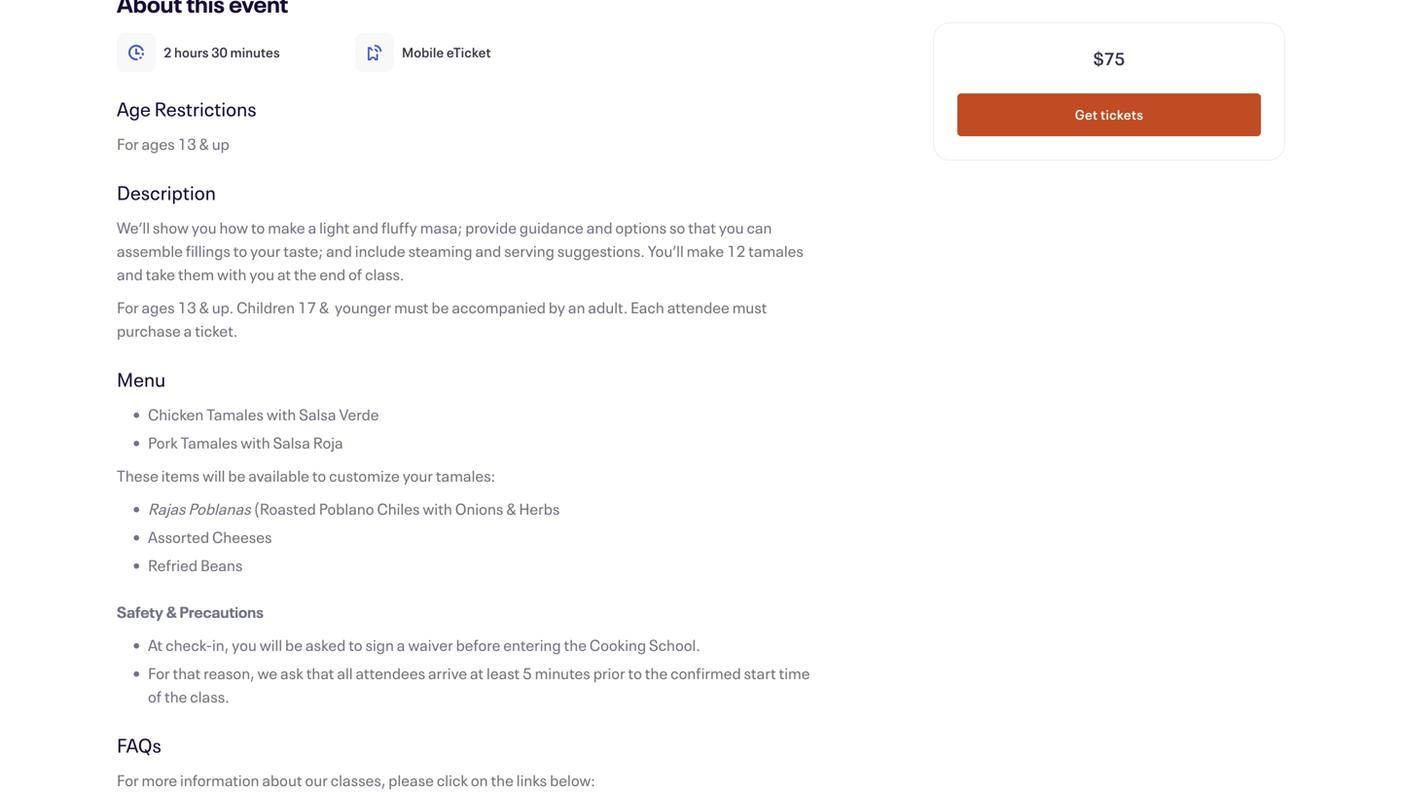 Task type: vqa. For each thing, say whether or not it's contained in the screenshot.
the 'Roja'
yes



Task type: locate. For each thing, give the bounding box(es) containing it.
0 vertical spatial will
[[202, 465, 225, 486]]

be up poblanas
[[228, 465, 246, 486]]

you inside the at check-in, you will be asked to sign a waiver before entering the cooking school. for that reason, we ask that all attendees arrive at least 5 minutes prior to the confirmed start time of the class.
[[232, 635, 257, 655]]

entering
[[503, 635, 561, 655]]

tamales right chicken
[[207, 404, 264, 425]]

0 horizontal spatial at
[[277, 264, 291, 285]]

to down roja
[[312, 465, 326, 486]]

1 horizontal spatial at
[[470, 663, 484, 684]]

get
[[1075, 106, 1098, 124]]

at left least
[[470, 663, 484, 684]]

and left take
[[117, 264, 143, 285]]

30
[[211, 43, 228, 61]]

1 vertical spatial 13
[[178, 297, 196, 318]]

salsa up roja
[[299, 404, 336, 425]]

be
[[432, 297, 449, 318], [228, 465, 246, 486], [285, 635, 303, 655]]

0 horizontal spatial must
[[394, 297, 429, 318]]

options
[[616, 217, 667, 238]]

for down at
[[148, 663, 170, 684]]

asked
[[306, 635, 346, 655]]

must right the "younger"
[[394, 297, 429, 318]]

2 horizontal spatial a
[[397, 635, 405, 655]]

must right attendee
[[733, 297, 767, 318]]

2 horizontal spatial be
[[432, 297, 449, 318]]

1 vertical spatial of
[[148, 686, 162, 707]]

be up "ask"
[[285, 635, 303, 655]]

class. down include
[[365, 264, 404, 285]]

verde
[[339, 404, 379, 425]]

and down light
[[326, 240, 352, 261]]

the down taste;
[[294, 264, 317, 285]]

1 horizontal spatial a
[[308, 217, 317, 238]]

ages up 'purchase'
[[142, 297, 175, 318]]

13 for up. children
[[178, 297, 196, 318]]

2 vertical spatial be
[[285, 635, 303, 655]]

1 vertical spatial at
[[470, 663, 484, 684]]

& inside the for ages 13 & up. children 17 &  younger must be accompanied by an adult. each attendee must purchase a ticket.
[[199, 297, 209, 318]]

rajas poblanas (roasted poblano chiles with onions & herbs assorted cheeses refried beans
[[148, 498, 560, 576]]

0 vertical spatial 13
[[178, 133, 196, 154]]

you up 'fillings'
[[192, 217, 217, 238]]

your up chiles
[[403, 465, 433, 486]]

1 vertical spatial a
[[184, 320, 192, 341]]

age
[[117, 96, 151, 122]]

we'll
[[117, 217, 150, 238]]

at
[[277, 264, 291, 285], [470, 663, 484, 684]]

you up up. children
[[250, 264, 275, 285]]

& inside rajas poblanas (roasted poblano chiles with onions & herbs assorted cheeses refried beans
[[506, 498, 516, 519]]

class. inside we'll show you how to make a light and fluffy masa; provide guidance and options so that you can assemble fillings to your taste; and include steaming and serving suggestions. you'll make 12 tamales and take them with you at the end of class.
[[365, 264, 404, 285]]

these items will be available to customize your tamales:
[[117, 465, 495, 486]]

check-
[[166, 635, 212, 655]]

please
[[389, 770, 434, 791]]

a left light
[[308, 217, 317, 238]]

2 vertical spatial a
[[397, 635, 405, 655]]

of up faqs
[[148, 686, 162, 707]]

2 ages from the top
[[142, 297, 175, 318]]

be down 'steaming'
[[432, 297, 449, 318]]

at check-in, you will be asked to sign a waiver before entering the cooking school. for that reason, we ask that all attendees arrive at least 5 minutes prior to the confirmed start time of the class.
[[148, 635, 810, 707]]

you'll
[[648, 240, 684, 261]]

1 horizontal spatial minutes
[[535, 663, 591, 684]]

0 vertical spatial a
[[308, 217, 317, 238]]

you up 12 on the top right of the page
[[719, 217, 744, 238]]

guidance
[[520, 217, 584, 238]]

1 horizontal spatial be
[[285, 635, 303, 655]]

fluffy
[[381, 217, 417, 238]]

include
[[355, 240, 406, 261]]

more
[[142, 770, 177, 791]]

make
[[268, 217, 305, 238], [687, 240, 724, 261]]

accompanied
[[452, 297, 546, 318]]

0 horizontal spatial your
[[250, 240, 281, 261]]

class. down reason,
[[190, 686, 229, 707]]

in,
[[212, 635, 229, 655]]

menu
[[117, 366, 166, 392]]

for down age
[[117, 133, 139, 154]]

&
[[199, 133, 209, 154], [199, 297, 209, 318], [506, 498, 516, 519], [166, 601, 177, 622]]

poblanas
[[188, 498, 251, 519]]

time
[[779, 663, 810, 684]]

0 vertical spatial be
[[432, 297, 449, 318]]

start
[[744, 663, 776, 684]]

1 13 from the top
[[178, 133, 196, 154]]

& up ticket.
[[199, 297, 209, 318]]

will inside the at check-in, you will be asked to sign a waiver before entering the cooking school. for that reason, we ask that all attendees arrive at least 5 minutes prior to the confirmed start time of the class.
[[260, 635, 282, 655]]

you
[[192, 217, 217, 238], [719, 217, 744, 238], [250, 264, 275, 285], [232, 635, 257, 655]]

salsa
[[299, 404, 336, 425], [273, 432, 310, 453]]

will
[[202, 465, 225, 486], [260, 635, 282, 655]]

a left ticket.
[[184, 320, 192, 341]]

eticket
[[447, 43, 491, 61]]

1 vertical spatial your
[[403, 465, 433, 486]]

must
[[394, 297, 429, 318], [733, 297, 767, 318]]

the down check-
[[164, 686, 187, 707]]

& left up at the top left of the page
[[199, 133, 209, 154]]

provide
[[465, 217, 517, 238]]

of right end
[[349, 264, 362, 285]]

1 vertical spatial make
[[687, 240, 724, 261]]

0 vertical spatial tamales
[[207, 404, 264, 425]]

1 vertical spatial will
[[260, 635, 282, 655]]

tamales
[[207, 404, 264, 425], [181, 432, 238, 453]]

make left 12 on the top right of the page
[[687, 240, 724, 261]]

purchase
[[117, 320, 181, 341]]

adult.
[[588, 297, 628, 318]]

1 horizontal spatial your
[[403, 465, 433, 486]]

0 vertical spatial of
[[349, 264, 362, 285]]

1 horizontal spatial make
[[687, 240, 724, 261]]

that right the so
[[688, 217, 716, 238]]

0 horizontal spatial of
[[148, 686, 162, 707]]

the left cooking
[[564, 635, 587, 655]]

13 for up
[[178, 133, 196, 154]]

1 horizontal spatial class.
[[365, 264, 404, 285]]

13 left up at the top left of the page
[[178, 133, 196, 154]]

confirmed
[[671, 663, 741, 684]]

to
[[251, 217, 265, 238], [233, 240, 247, 261], [312, 465, 326, 486], [349, 635, 363, 655], [628, 663, 642, 684]]

0 vertical spatial at
[[277, 264, 291, 285]]

1 horizontal spatial of
[[349, 264, 362, 285]]

1 vertical spatial class.
[[190, 686, 229, 707]]

class. inside the at check-in, you will be asked to sign a waiver before entering the cooking school. for that reason, we ask that all attendees arrive at least 5 minutes prior to the confirmed start time of the class.
[[190, 686, 229, 707]]

you right in,
[[232, 635, 257, 655]]

0 vertical spatial class.
[[365, 264, 404, 285]]

your left taste;
[[250, 240, 281, 261]]

with
[[217, 264, 247, 285], [267, 404, 296, 425], [241, 432, 270, 453], [423, 498, 452, 519]]

2 horizontal spatial that
[[688, 217, 716, 238]]

for left more at the bottom left of page
[[117, 770, 139, 791]]

0 vertical spatial salsa
[[299, 404, 336, 425]]

that inside we'll show you how to make a light and fluffy masa; provide guidance and options so that you can assemble fillings to your taste; and include steaming and serving suggestions. you'll make 12 tamales and take them with you at the end of class.
[[688, 217, 716, 238]]

we'll show you how to make a light and fluffy masa; provide guidance and options so that you can assemble fillings to your taste; and include steaming and serving suggestions. you'll make 12 tamales and take them with you at the end of class.
[[117, 217, 804, 285]]

precautions
[[180, 601, 264, 622]]

ages for for ages 13 & up. children 17 &  younger must be accompanied by an adult. each attendee must purchase a ticket.
[[142, 297, 175, 318]]

your
[[250, 240, 281, 261], [403, 465, 433, 486]]

at down taste;
[[277, 264, 291, 285]]

onions
[[455, 498, 504, 519]]

1 horizontal spatial will
[[260, 635, 282, 655]]

& left herbs
[[506, 498, 516, 519]]

salsa up available
[[273, 432, 310, 453]]

ages
[[142, 133, 175, 154], [142, 297, 175, 318]]

13 inside the for ages 13 & up. children 17 &  younger must be accompanied by an adult. each attendee must purchase a ticket.
[[178, 297, 196, 318]]

a right sign
[[397, 635, 405, 655]]

0 vertical spatial ages
[[142, 133, 175, 154]]

1 vertical spatial ages
[[142, 297, 175, 318]]

12
[[727, 240, 746, 261]]

0 horizontal spatial make
[[268, 217, 305, 238]]

get tickets
[[1075, 106, 1144, 124]]

to right prior
[[628, 663, 642, 684]]

that down check-
[[173, 663, 201, 684]]

0 horizontal spatial a
[[184, 320, 192, 341]]

tamales down chicken
[[181, 432, 238, 453]]

will up the we
[[260, 635, 282, 655]]

minutes right 5
[[535, 663, 591, 684]]

0 horizontal spatial be
[[228, 465, 246, 486]]

a
[[308, 217, 317, 238], [184, 320, 192, 341], [397, 635, 405, 655]]

1 ages from the top
[[142, 133, 175, 154]]

and down "provide"
[[475, 240, 501, 261]]

for up 'purchase'
[[117, 297, 139, 318]]

minutes right 30
[[230, 43, 280, 61]]

available
[[248, 465, 309, 486]]

masa;
[[420, 217, 463, 238]]

1 vertical spatial minutes
[[535, 663, 591, 684]]

will right items
[[202, 465, 225, 486]]

make up taste;
[[268, 217, 305, 238]]

13 down them
[[178, 297, 196, 318]]

1 vertical spatial be
[[228, 465, 246, 486]]

that left all
[[306, 663, 334, 684]]

at inside the at check-in, you will be asked to sign a waiver before entering the cooking school. for that reason, we ask that all attendees arrive at least 5 minutes prior to the confirmed start time of the class.
[[470, 663, 484, 684]]

0 vertical spatial your
[[250, 240, 281, 261]]

ages down age
[[142, 133, 175, 154]]

a inside the for ages 13 & up. children 17 &  younger must be accompanied by an adult. each attendee must purchase a ticket.
[[184, 320, 192, 341]]

ages inside the for ages 13 & up. children 17 &  younger must be accompanied by an adult. each attendee must purchase a ticket.
[[142, 297, 175, 318]]

0 horizontal spatial minutes
[[230, 43, 280, 61]]

get tickets button
[[958, 93, 1261, 136]]

pork
[[148, 432, 178, 453]]

0 horizontal spatial class.
[[190, 686, 229, 707]]

for for for ages 13 & up. children 17 &  younger must be accompanied by an adult. each attendee must purchase a ticket.
[[117, 297, 139, 318]]

beans
[[200, 555, 243, 576]]

for inside the for ages 13 & up. children 17 &  younger must be accompanied by an adult. each attendee must purchase a ticket.
[[117, 297, 139, 318]]

1 horizontal spatial must
[[733, 297, 767, 318]]

younger
[[335, 297, 391, 318]]

for for for ages 13 & up
[[117, 133, 139, 154]]

with inside we'll show you how to make a light and fluffy masa; provide guidance and options so that you can assemble fillings to your taste; and include steaming and serving suggestions. you'll make 12 tamales and take them with you at the end of class.
[[217, 264, 247, 285]]

2 13 from the top
[[178, 297, 196, 318]]

of
[[349, 264, 362, 285], [148, 686, 162, 707]]

0 vertical spatial make
[[268, 217, 305, 238]]

poblano
[[319, 498, 374, 519]]

chicken tamales with salsa verde pork tamales with salsa roja
[[148, 404, 382, 453]]



Task type: describe. For each thing, give the bounding box(es) containing it.
suggestions.
[[557, 240, 645, 261]]

fillings
[[186, 240, 231, 261]]

age restrictions
[[117, 96, 257, 122]]

tamales:
[[436, 465, 495, 486]]

be inside the for ages 13 & up. children 17 &  younger must be accompanied by an adult. each attendee must purchase a ticket.
[[432, 297, 449, 318]]

restrictions
[[154, 96, 257, 122]]

our
[[305, 770, 328, 791]]

these
[[117, 465, 158, 486]]

to down how
[[233, 240, 247, 261]]

waiver
[[408, 635, 453, 655]]

for more information about our classes, please click on the links below:
[[117, 770, 595, 791]]

assorted
[[148, 527, 209, 547]]

how
[[219, 217, 248, 238]]

to left sign
[[349, 635, 363, 655]]

for ages 13 & up. children 17 &  younger must be accompanied by an adult. each attendee must purchase a ticket.
[[117, 297, 767, 341]]

an
[[568, 297, 585, 318]]

safety
[[117, 601, 163, 622]]

1 vertical spatial tamales
[[181, 432, 238, 453]]

school.
[[649, 635, 701, 655]]

all
[[337, 663, 353, 684]]

safety & precautions
[[117, 601, 264, 622]]

cooking
[[590, 635, 646, 655]]

hours
[[174, 43, 209, 61]]

your inside we'll show you how to make a light and fluffy masa; provide guidance and options so that you can assemble fillings to your taste; and include steaming and serving suggestions. you'll make 12 tamales and take them with you at the end of class.
[[250, 240, 281, 261]]

& right safety
[[166, 601, 177, 622]]

steaming
[[408, 240, 473, 261]]

mobile eticket
[[402, 43, 491, 61]]

1 horizontal spatial that
[[306, 663, 334, 684]]

0 vertical spatial minutes
[[230, 43, 280, 61]]

herbs
[[519, 498, 560, 519]]

with inside rajas poblanas (roasted poblano chiles with onions & herbs assorted cheeses refried beans
[[423, 498, 452, 519]]

taste;
[[283, 240, 323, 261]]

for for for more information about our classes, please click on the links below:
[[117, 770, 139, 791]]

ticket.
[[195, 320, 238, 341]]

the right on
[[491, 770, 514, 791]]

tamales
[[749, 240, 804, 261]]

can
[[747, 217, 772, 238]]

for inside the at check-in, you will be asked to sign a waiver before entering the cooking school. for that reason, we ask that all attendees arrive at least 5 minutes prior to the confirmed start time of the class.
[[148, 663, 170, 684]]

by
[[549, 297, 565, 318]]

sign
[[365, 635, 394, 655]]

show
[[153, 217, 189, 238]]

2
[[164, 43, 172, 61]]

information
[[180, 770, 259, 791]]

description
[[117, 180, 216, 205]]

light
[[319, 217, 350, 238]]

be inside the at check-in, you will be asked to sign a waiver before entering the cooking school. for that reason, we ask that all attendees arrive at least 5 minutes prior to the confirmed start time of the class.
[[285, 635, 303, 655]]

each
[[631, 297, 665, 318]]

so
[[670, 217, 685, 238]]

serving
[[504, 240, 555, 261]]

at inside we'll show you how to make a light and fluffy masa; provide guidance and options so that you can assemble fillings to your taste; and include steaming and serving suggestions. you'll make 12 tamales and take them with you at the end of class.
[[277, 264, 291, 285]]

up. children
[[212, 297, 295, 318]]

mobile
[[402, 43, 444, 61]]

reason,
[[204, 663, 255, 684]]

attendees
[[356, 663, 425, 684]]

roja
[[313, 432, 343, 453]]

and up include
[[353, 217, 379, 238]]

items
[[161, 465, 200, 486]]

chiles
[[377, 498, 420, 519]]

$75
[[1094, 47, 1125, 70]]

2 hours 30 minutes
[[164, 43, 280, 61]]

prior
[[593, 663, 625, 684]]

1 must from the left
[[394, 297, 429, 318]]

for ages 13 & up
[[117, 133, 230, 154]]

cheeses
[[212, 527, 272, 547]]

at
[[148, 635, 163, 655]]

up
[[212, 133, 230, 154]]

2 must from the left
[[733, 297, 767, 318]]

0 horizontal spatial will
[[202, 465, 225, 486]]

1 vertical spatial salsa
[[273, 432, 310, 453]]

take
[[146, 264, 175, 285]]

the down school.
[[645, 663, 668, 684]]

to right how
[[251, 217, 265, 238]]

we
[[257, 663, 278, 684]]

faqs
[[117, 732, 161, 758]]

ask
[[280, 663, 303, 684]]

on
[[471, 770, 488, 791]]

least
[[487, 663, 520, 684]]

and up suggestions.
[[587, 217, 613, 238]]

customize
[[329, 465, 400, 486]]

a inside we'll show you how to make a light and fluffy masa; provide guidance and options so that you can assemble fillings to your taste; and include steaming and serving suggestions. you'll make 12 tamales and take them with you at the end of class.
[[308, 217, 317, 238]]

rajas
[[148, 498, 185, 519]]

(roasted
[[254, 498, 316, 519]]

the inside we'll show you how to make a light and fluffy masa; provide guidance and options so that you can assemble fillings to your taste; and include steaming and serving suggestions. you'll make 12 tamales and take them with you at the end of class.
[[294, 264, 317, 285]]

click
[[437, 770, 468, 791]]

5
[[523, 663, 532, 684]]

of inside the at check-in, you will be asked to sign a waiver before entering the cooking school. for that reason, we ask that all attendees arrive at least 5 minutes prior to the confirmed start time of the class.
[[148, 686, 162, 707]]

arrive
[[428, 663, 467, 684]]

ages for for ages 13 & up
[[142, 133, 175, 154]]

0 horizontal spatial that
[[173, 663, 201, 684]]

about
[[262, 770, 302, 791]]

refried
[[148, 555, 198, 576]]

chicken
[[148, 404, 204, 425]]

17
[[298, 297, 316, 318]]

attendee
[[667, 297, 730, 318]]

assemble
[[117, 240, 183, 261]]

of inside we'll show you how to make a light and fluffy masa; provide guidance and options so that you can assemble fillings to your taste; and include steaming and serving suggestions. you'll make 12 tamales and take them with you at the end of class.
[[349, 264, 362, 285]]

them
[[178, 264, 214, 285]]

a inside the at check-in, you will be asked to sign a waiver before entering the cooking school. for that reason, we ask that all attendees arrive at least 5 minutes prior to the confirmed start time of the class.
[[397, 635, 405, 655]]

links
[[517, 770, 547, 791]]

minutes inside the at check-in, you will be asked to sign a waiver before entering the cooking school. for that reason, we ask that all attendees arrive at least 5 minutes prior to the confirmed start time of the class.
[[535, 663, 591, 684]]

classes,
[[331, 770, 386, 791]]



